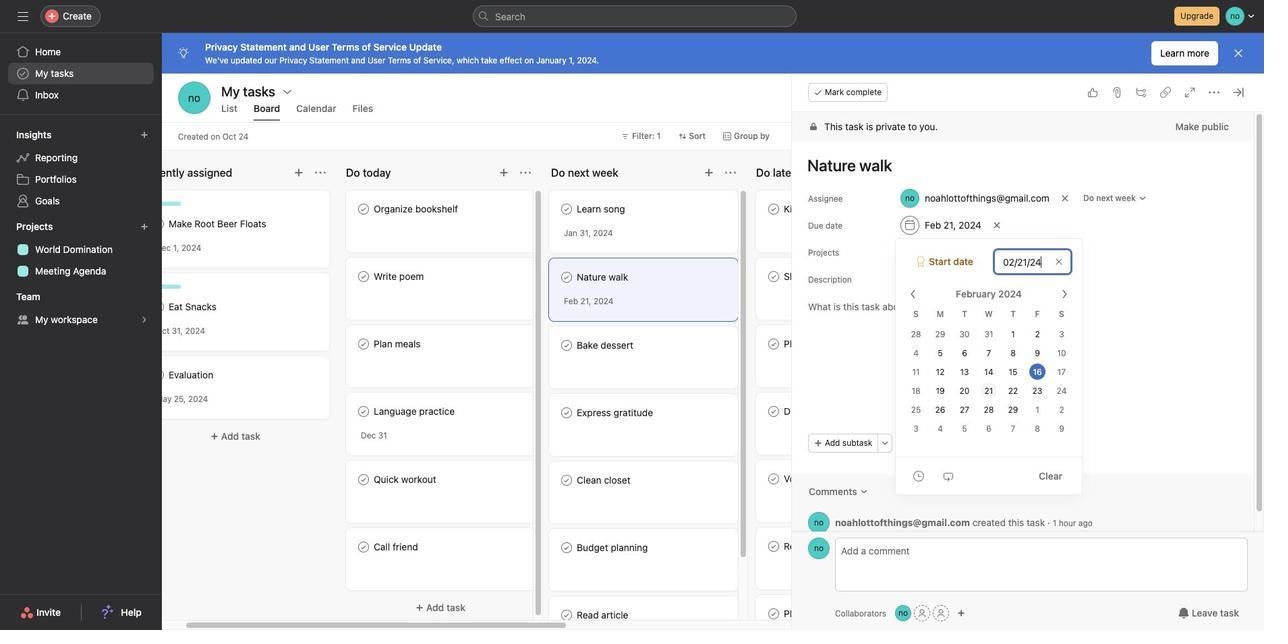 Task type: describe. For each thing, give the bounding box(es) containing it.
more section actions image for first add task icon
[[520, 167, 531, 178]]

open user profile image
[[808, 512, 830, 534]]

hide sidebar image
[[18, 11, 28, 22]]

add time image
[[914, 471, 925, 482]]

more actions for this task image
[[1209, 87, 1220, 98]]

more section actions image for first add task icon from right
[[725, 167, 736, 178]]

2 add task image from the left
[[704, 167, 715, 178]]

0 horizontal spatial add or remove collaborators image
[[896, 605, 912, 622]]

0 likes. click to like this task image
[[1088, 87, 1099, 98]]

Search tasks, projects, and more text field
[[473, 5, 797, 27]]

dismiss image
[[1234, 48, 1244, 59]]

1 add task image from the left
[[499, 167, 510, 178]]

attachments: add a file to this task, nature walk image
[[1112, 87, 1123, 98]]

Due date text field
[[995, 250, 1072, 274]]

insights element
[[0, 123, 162, 215]]

projects element
[[0, 215, 162, 285]]

set to repeat image
[[943, 471, 954, 482]]

copy task link image
[[1161, 87, 1172, 98]]

next month image
[[1060, 289, 1070, 300]]



Task type: locate. For each thing, give the bounding box(es) containing it.
add task image
[[294, 167, 304, 178]]

1 vertical spatial clear due date image
[[1055, 258, 1064, 266]]

more options image
[[882, 439, 890, 447]]

add subtask image
[[1136, 87, 1147, 98]]

see details, my workspace image
[[140, 316, 148, 324]]

1 horizontal spatial more section actions image
[[725, 167, 736, 178]]

new insights image
[[140, 131, 148, 139]]

global element
[[0, 33, 162, 114]]

main content
[[792, 112, 1255, 551]]

main content inside the nature walk dialog
[[792, 112, 1255, 551]]

clear due date image up next month image
[[1055, 258, 1064, 266]]

full screen image
[[1185, 87, 1196, 98]]

Mark complete checkbox
[[559, 201, 575, 217], [356, 404, 372, 420], [559, 405, 575, 421], [766, 539, 782, 555], [356, 539, 372, 555], [559, 607, 575, 624]]

banner
[[162, 33, 1265, 74]]

teams element
[[0, 285, 162, 333]]

more section actions image
[[315, 167, 326, 178]]

add or remove collaborators image
[[896, 605, 912, 622], [958, 609, 966, 617]]

mark complete image
[[356, 201, 372, 217], [766, 269, 782, 285], [766, 404, 782, 420], [559, 405, 575, 421], [356, 472, 372, 488], [766, 539, 782, 555], [766, 606, 782, 622]]

remove assignee image
[[1062, 194, 1070, 202]]

previous month image
[[908, 289, 919, 300]]

0 vertical spatial clear due date image
[[993, 221, 1001, 229]]

0 horizontal spatial clear due date image
[[993, 221, 1001, 229]]

clear due date image
[[993, 221, 1001, 229], [1055, 258, 1064, 266]]

1 horizontal spatial add or remove collaborators image
[[958, 609, 966, 617]]

view profile settings image
[[178, 82, 211, 114]]

Mark complete checkbox
[[356, 201, 372, 217], [766, 201, 782, 217], [150, 216, 167, 232], [356, 269, 372, 285], [766, 269, 782, 285], [559, 269, 575, 285], [150, 299, 167, 315], [356, 336, 372, 352], [766, 336, 782, 352], [559, 337, 575, 354], [150, 367, 167, 383], [766, 404, 782, 420], [766, 471, 782, 487], [356, 472, 372, 488], [559, 472, 575, 489], [559, 540, 575, 556], [766, 606, 782, 622]]

add task image
[[499, 167, 510, 178], [704, 167, 715, 178]]

1 horizontal spatial clear due date image
[[1055, 258, 1064, 266]]

nature walk dialog
[[792, 74, 1265, 630]]

0 horizontal spatial add task image
[[499, 167, 510, 178]]

1 horizontal spatial add task image
[[704, 167, 715, 178]]

new project or portfolio image
[[140, 223, 148, 231]]

show options image
[[282, 86, 293, 97]]

more section actions image
[[520, 167, 531, 178], [725, 167, 736, 178]]

Task Name text field
[[799, 150, 1238, 181]]

clear due date image up due date text field
[[993, 221, 1001, 229]]

close details image
[[1234, 87, 1244, 98]]

1 more section actions image from the left
[[520, 167, 531, 178]]

2 more section actions image from the left
[[725, 167, 736, 178]]

mark complete image
[[559, 201, 575, 217], [766, 201, 782, 217], [150, 216, 167, 232], [356, 269, 372, 285], [559, 269, 575, 285], [150, 299, 167, 315], [356, 336, 372, 352], [766, 336, 782, 352], [559, 337, 575, 354], [150, 367, 167, 383], [356, 404, 372, 420], [766, 471, 782, 487], [559, 472, 575, 489], [356, 539, 372, 555], [559, 540, 575, 556], [559, 607, 575, 624]]

open user profile image
[[808, 538, 830, 559]]

comments image
[[860, 488, 868, 496]]

0 horizontal spatial more section actions image
[[520, 167, 531, 178]]



Task type: vqa. For each thing, say whether or not it's contained in the screenshot.
2nd Collapse task list for this section "image" from the top of the page
no



